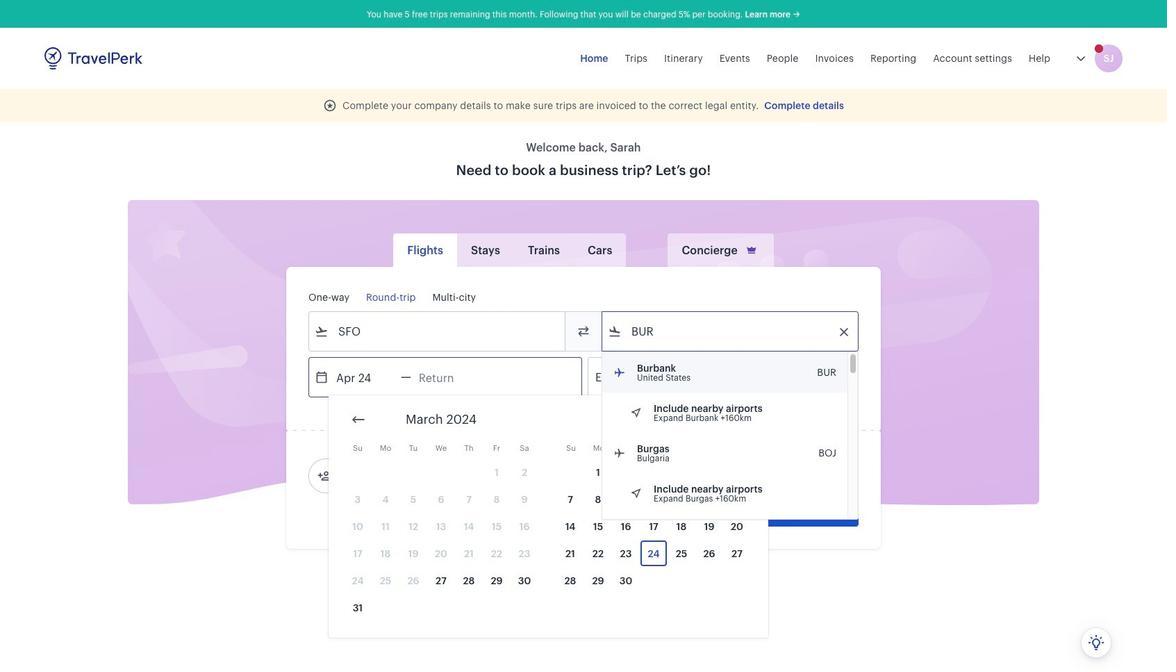 Task type: locate. For each thing, give the bounding box(es) containing it.
choose saturday, april 13, 2024 as your check-out date. it's available. image
[[724, 486, 750, 512]]

Depart text field
[[329, 358, 401, 397]]

choose thursday, april 4, 2024 as your check-out date. it's available. image
[[668, 459, 695, 485]]

To search field
[[622, 320, 840, 343]]

Return text field
[[411, 358, 483, 397]]

choose friday, april 5, 2024 as your check-out date. it's available. image
[[696, 459, 723, 485]]

choose tuesday, april 9, 2024 as your check-out date. it's available. image
[[613, 486, 639, 512]]

move backward to switch to the previous month. image
[[350, 411, 367, 428]]

From search field
[[329, 320, 547, 343]]

choose tuesday, april 2, 2024 as your check-out date. it's available. image
[[613, 459, 639, 485]]



Task type: describe. For each thing, give the bounding box(es) containing it.
choose wednesday, april 10, 2024 as your check-out date. it's available. image
[[641, 486, 667, 512]]

choose saturday, april 6, 2024 as your check-out date. it's available. image
[[724, 459, 750, 485]]

move forward to switch to the next month. image
[[729, 411, 746, 428]]

choose wednesday, april 3, 2024 as your check-out date. it's available. image
[[641, 459, 667, 485]]

Add first traveler search field
[[331, 465, 476, 487]]

calendar application
[[329, 395, 1167, 638]]

choose friday, april 12, 2024 as your check-out date. it's available. image
[[696, 486, 723, 512]]

choose thursday, april 11, 2024 as your check-out date. it's available. image
[[668, 486, 695, 512]]



